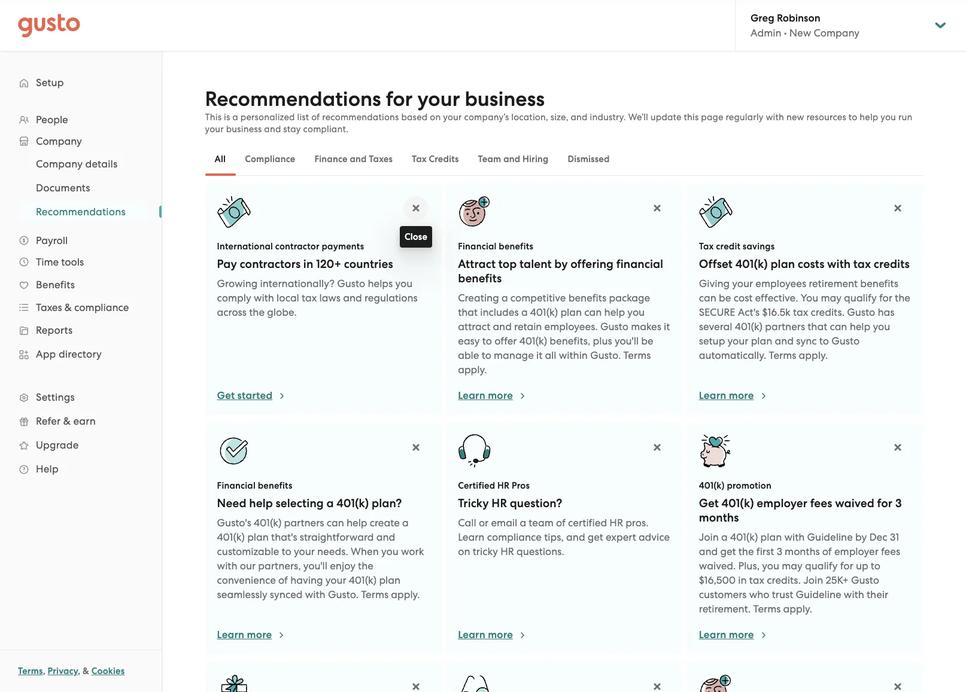 Task type: locate. For each thing, give the bounding box(es) containing it.
laws
[[319, 292, 341, 304]]

a right selecting
[[327, 497, 334, 511]]

create
[[370, 517, 400, 529]]

get inside the 401(k) promotion get 401(k) employer fees waived for 3 months
[[699, 497, 719, 511]]

& left cookies button
[[83, 666, 89, 677]]

international contractor payments pay contractors in 120+ countries
[[217, 241, 393, 271]]

for left up
[[840, 560, 854, 572]]

taxes & compliance button
[[12, 297, 150, 319]]

it
[[664, 321, 670, 333], [536, 350, 543, 362]]

benefits up selecting
[[258, 481, 292, 492]]

,
[[43, 666, 45, 677], [78, 666, 80, 677]]

of up 25k+
[[823, 546, 832, 558]]

customers
[[699, 589, 747, 601]]

by inside "financial benefits attract top talent by offering financial benefits"
[[555, 257, 568, 271]]

to right sync at the right of page
[[819, 335, 829, 347]]

0 vertical spatial join
[[699, 532, 719, 544]]

for right waived
[[877, 497, 893, 511]]

taxes down recommendations
[[369, 154, 393, 165]]

you inside growing internationally? gusto helps you comply with local tax laws and regulations across the globe.
[[395, 278, 413, 290]]

0 vertical spatial 3
[[895, 497, 902, 511]]

on right the 'based'
[[430, 112, 441, 123]]

1 horizontal spatial get
[[721, 546, 736, 558]]

automatically.
[[699, 350, 767, 362]]

your left company's
[[443, 112, 462, 123]]

reports
[[36, 324, 73, 336]]

learn for attract top talent by offering financial benefits
[[458, 390, 486, 402]]

1 horizontal spatial recommendations
[[205, 87, 381, 111]]

1 horizontal spatial taxes
[[369, 154, 393, 165]]

to right up
[[871, 560, 881, 572]]

financial up the "attract"
[[458, 241, 497, 252]]

1 horizontal spatial gusto.
[[590, 350, 621, 362]]

documents
[[36, 182, 90, 194]]

$16.5k
[[762, 307, 791, 319]]

401(k) down competitive
[[530, 307, 558, 319]]

gusto inside growing internationally? gusto helps you comply with local tax laws and regulations across the globe.
[[337, 278, 365, 290]]

0 vertical spatial recommendations
[[205, 87, 381, 111]]

0 horizontal spatial 3
[[777, 546, 782, 558]]

your down that's
[[294, 546, 315, 558]]

& for compliance
[[65, 302, 72, 314]]

team
[[529, 517, 554, 529]]

may
[[821, 292, 842, 304], [782, 560, 803, 572]]

tax up the offset
[[699, 241, 714, 252]]

get inside join a 401(k) plan with guideline by dec 31 and get the first 3 months of employer fees waived. plus, you may qualify for up to $16,500 in tax credits. join 25k+ gusto customers who trust guideline with their retirement. terms apply.
[[721, 546, 736, 558]]

apply. down work
[[391, 589, 420, 601]]

0 horizontal spatial ,
[[43, 666, 45, 677]]

& left earn
[[63, 416, 71, 427]]

1 horizontal spatial credits.
[[811, 307, 845, 319]]

with up globe.
[[254, 292, 274, 304]]

terms , privacy , & cookies
[[18, 666, 125, 677]]

apply. inside "giving your employees retirement benefits can be cost effective. you may qualify for the secure act's $16.5k tax credits. gusto has several 401(k) partners that can help you setup your plan and sync to gusto automatically. terms apply."
[[799, 350, 828, 362]]

tax left credits
[[854, 257, 871, 271]]

0 horizontal spatial be
[[641, 335, 654, 347]]

0 horizontal spatial gusto.
[[328, 589, 359, 601]]

in inside join a 401(k) plan with guideline by dec 31 and get the first 3 months of employer fees waived. plus, you may qualify for up to $16,500 in tax credits. join 25k+ gusto customers who trust guideline with their retirement. terms apply.
[[738, 575, 747, 587]]

0 horizontal spatial get
[[588, 532, 603, 544]]

1 vertical spatial join
[[804, 575, 823, 587]]

0 vertical spatial credits.
[[811, 307, 845, 319]]

learn for tricky hr question?
[[458, 629, 486, 642]]

0 vertical spatial compliance
[[74, 302, 129, 314]]

0 horizontal spatial employer
[[757, 497, 808, 511]]

company for company
[[36, 135, 82, 147]]

0 horizontal spatial qualify
[[805, 560, 838, 572]]

greg
[[751, 12, 775, 25]]

greg robinson admin • new company
[[751, 12, 860, 39]]

0 horizontal spatial credits.
[[767, 575, 801, 587]]

tax inside join a 401(k) plan with guideline by dec 31 and get the first 3 months of employer fees waived. plus, you may qualify for up to $16,500 in tax credits. join 25k+ gusto customers who trust guideline with their retirement. terms apply.
[[749, 575, 765, 587]]

recommendations for recommendations for your business this is a personalized list of recommendations based on your company's location, size, and industry. we'll update this page regularly with new resources to help you run your business and stay compliant.
[[205, 87, 381, 111]]

a left 'team'
[[520, 517, 526, 529]]

your
[[418, 87, 460, 111], [443, 112, 462, 123], [205, 124, 224, 135], [732, 278, 753, 290], [728, 335, 749, 347], [294, 546, 315, 558], [326, 575, 346, 587]]

a right is
[[232, 112, 238, 123]]

with inside the tax credit savings offset 401(k) plan costs with tax credits
[[827, 257, 851, 271]]

3 right first on the bottom right
[[777, 546, 782, 558]]

, left cookies
[[78, 666, 80, 677]]

learn for get 401(k) employer fees waived for 3 months
[[699, 629, 727, 642]]

for inside the 401(k) promotion get 401(k) employer fees waived for 3 months
[[877, 497, 893, 511]]

you left run
[[881, 112, 896, 123]]

pay
[[217, 257, 237, 271]]

recommendations inside gusto navigation element
[[36, 206, 126, 218]]

1 vertical spatial get
[[699, 497, 719, 511]]

0 horizontal spatial get
[[217, 390, 235, 402]]

0 horizontal spatial join
[[699, 532, 719, 544]]

team and hiring button
[[469, 145, 558, 174]]

help inside gusto's 401(k) partners can help create a 401(k) plan that's straightforward and customizable to your needs. when you work with our partners, you'll enjoy the convenience of having your 401(k) plan seamlessly synced with gusto. terms apply.
[[347, 517, 367, 529]]

hr
[[498, 481, 510, 492], [492, 497, 507, 511], [610, 517, 623, 529], [501, 546, 514, 558]]

401(k) inside "giving your employees retirement benefits can be cost effective. you may qualify for the secure act's $16.5k tax credits. gusto has several 401(k) partners that can help you setup your plan and sync to gusto automatically. terms apply."
[[735, 321, 763, 333]]

plan inside creating a competitive benefits package that includes a 401(k) plan can help you attract and retain employees. gusto makes it easy to offer 401(k) benefits, plus you'll be able to manage it all within gusto. terms apply.
[[561, 307, 582, 319]]

1 horizontal spatial join
[[804, 575, 823, 587]]

0 horizontal spatial fees
[[810, 497, 833, 511]]

employer up up
[[835, 546, 879, 558]]

0 horizontal spatial it
[[536, 350, 543, 362]]

trust
[[772, 589, 793, 601]]

may down retirement
[[821, 292, 842, 304]]

and right size,
[[571, 112, 588, 123]]

1 horizontal spatial you'll
[[615, 335, 639, 347]]

taxes inside button
[[369, 154, 393, 165]]

benefits inside "giving your employees retirement benefits can be cost effective. you may qualify for the secure act's $16.5k tax credits. gusto has several 401(k) partners that can help you setup your plan and sync to gusto automatically. terms apply."
[[861, 278, 899, 290]]

taxes & compliance
[[36, 302, 129, 314]]

help inside creating a competitive benefits package that includes a 401(k) plan can help you attract and retain employees. gusto makes it easy to offer 401(k) benefits, plus you'll be able to manage it all within gusto. terms apply.
[[604, 307, 625, 319]]

gusto inside join a 401(k) plan with guideline by dec 31 and get the first 3 months of employer fees waived. plus, you may qualify for up to $16,500 in tax credits. join 25k+ gusto customers who trust guideline with their retirement. terms apply.
[[851, 575, 879, 587]]

fees down 31
[[881, 546, 901, 558]]

401(k) down gusto's
[[217, 532, 245, 544]]

1 vertical spatial guideline
[[796, 589, 842, 601]]

your up automatically.
[[728, 335, 749, 347]]

financial inside "financial benefits attract top talent by offering financial benefits"
[[458, 241, 497, 252]]

recommendations for recommendations
[[36, 206, 126, 218]]

0 horizontal spatial that
[[458, 307, 478, 319]]

1 horizontal spatial compliance
[[487, 532, 542, 544]]

terms inside gusto's 401(k) partners can help create a 401(k) plan that's straightforward and customizable to your needs. when you work with our partners, you'll enjoy the convenience of having your 401(k) plan seamlessly synced with gusto. terms apply.
[[361, 589, 389, 601]]

setup
[[699, 335, 725, 347]]

apply. down sync at the right of page
[[799, 350, 828, 362]]

0 vertical spatial &
[[65, 302, 72, 314]]

learn more for get 401(k) employer fees waived for 3 months
[[699, 629, 754, 642]]

0 vertical spatial employer
[[757, 497, 808, 511]]

to inside "giving your employees retirement benefits can be cost effective. you may qualify for the secure act's $16.5k tax credits. gusto has several 401(k) partners that can help you setup your plan and sync to gusto automatically. terms apply."
[[819, 335, 829, 347]]

1 horizontal spatial qualify
[[844, 292, 877, 304]]

the down credits
[[895, 292, 911, 304]]

hr right tricky
[[501, 546, 514, 558]]

your up the 'based'
[[418, 87, 460, 111]]

gusto. for 401(k)
[[328, 589, 359, 601]]

company inside company dropdown button
[[36, 135, 82, 147]]

cookies
[[91, 666, 125, 677]]

on inside recommendations for your business this is a personalized list of recommendations based on your company's location, size, and industry. we'll update this page regularly with new resources to help you run your business and stay compliant.
[[430, 112, 441, 123]]

employer inside join a 401(k) plan with guideline by dec 31 and get the first 3 months of employer fees waived. plus, you may qualify for up to $16,500 in tax credits. join 25k+ gusto customers who trust guideline with their retirement. terms apply.
[[835, 546, 879, 558]]

help down package
[[604, 307, 625, 319]]

payments
[[322, 241, 364, 252]]

help inside recommendations for your business this is a personalized list of recommendations based on your company's location, size, and industry. we'll update this page regularly with new resources to help you run your business and stay compliant.
[[860, 112, 879, 123]]

join left 25k+
[[804, 575, 823, 587]]

finance
[[315, 154, 348, 165]]

qualify inside "giving your employees retirement benefits can be cost effective. you may qualify for the secure act's $16.5k tax credits. gusto has several 401(k) partners that can help you setup your plan and sync to gusto automatically. terms apply."
[[844, 292, 877, 304]]

0 vertical spatial get
[[217, 390, 235, 402]]

hiring
[[523, 154, 549, 165]]

join up waived.
[[699, 532, 719, 544]]

1 horizontal spatial that
[[808, 321, 828, 333]]

1 horizontal spatial financial
[[458, 241, 497, 252]]

0 horizontal spatial may
[[782, 560, 803, 572]]

months inside the 401(k) promotion get 401(k) employer fees waived for 3 months
[[699, 511, 739, 525]]

company
[[814, 27, 860, 39], [36, 135, 82, 147], [36, 158, 83, 170]]

may inside join a 401(k) plan with guideline by dec 31 and get the first 3 months of employer fees waived. plus, you may qualify for up to $16,500 in tax credits. join 25k+ gusto customers who trust guideline with their retirement. terms apply.
[[782, 560, 803, 572]]

months down promotion
[[699, 511, 739, 525]]

all
[[215, 154, 226, 165]]

close tooltip
[[400, 226, 432, 248]]

retain
[[514, 321, 542, 333]]

1 vertical spatial be
[[641, 335, 654, 347]]

0 horizontal spatial taxes
[[36, 302, 62, 314]]

1 vertical spatial qualify
[[805, 560, 838, 572]]

attract
[[458, 257, 496, 271]]

compliance down email
[[487, 532, 542, 544]]

credits. up trust at the right bottom of the page
[[767, 575, 801, 587]]

& inside taxes & compliance dropdown button
[[65, 302, 72, 314]]

that up sync at the right of page
[[808, 321, 828, 333]]

financial up "need"
[[217, 481, 256, 492]]

1 horizontal spatial partners
[[765, 321, 805, 333]]

0 horizontal spatial recommendations
[[36, 206, 126, 218]]

you up the regulations
[[395, 278, 413, 290]]

1 horizontal spatial 3
[[895, 497, 902, 511]]

financial
[[458, 241, 497, 252], [217, 481, 256, 492]]

learn more for offset 401(k) plan costs with tax credits
[[699, 390, 754, 402]]

recommendations
[[205, 87, 381, 111], [36, 206, 126, 218]]

this
[[684, 112, 699, 123]]

directory
[[59, 348, 102, 360]]

can up employees.
[[585, 307, 602, 319]]

employer
[[757, 497, 808, 511], [835, 546, 879, 558]]

you inside recommendations for your business this is a personalized list of recommendations based on your company's location, size, and industry. we'll update this page regularly with new resources to help you run your business and stay compliant.
[[881, 112, 896, 123]]

compliance down benefits link
[[74, 302, 129, 314]]

0 horizontal spatial partners
[[284, 517, 324, 529]]

first
[[757, 546, 774, 558]]

of inside recommendations for your business this is a personalized list of recommendations based on your company's location, size, and industry. we'll update this page regularly with new resources to help you run your business and stay compliant.
[[311, 112, 320, 123]]

1 vertical spatial fees
[[881, 546, 901, 558]]

tax
[[412, 154, 427, 165], [699, 241, 714, 252]]

credits. inside "giving your employees retirement benefits can be cost effective. you may qualify for the secure act's $16.5k tax credits. gusto has several 401(k) partners that can help you setup your plan and sync to gusto automatically. terms apply."
[[811, 307, 845, 319]]

needs.
[[317, 546, 348, 558]]

1 horizontal spatial employer
[[835, 546, 879, 558]]

1 horizontal spatial it
[[664, 321, 670, 333]]

3 inside join a 401(k) plan with guideline by dec 31 and get the first 3 months of employer fees waived. plus, you may qualify for up to $16,500 in tax credits. join 25k+ gusto customers who trust guideline with their retirement. terms apply.
[[777, 546, 782, 558]]

and left sync at the right of page
[[775, 335, 794, 347]]

partners inside "giving your employees retirement benefits can be cost effective. you may qualify for the secure act's $16.5k tax credits. gusto has several 401(k) partners that can help you setup your plan and sync to gusto automatically. terms apply."
[[765, 321, 805, 333]]

compliance inside call or email a team of certified hr pros. learn compliance tips, and get expert advice on tricky hr questions.
[[487, 532, 542, 544]]

tools
[[61, 256, 84, 268]]

compliant.
[[303, 124, 349, 135]]

1 vertical spatial &
[[63, 416, 71, 427]]

be down makes
[[641, 335, 654, 347]]

and right laws
[[343, 292, 362, 304]]

terms inside "giving your employees retirement benefits can be cost effective. you may qualify for the secure act's $16.5k tax credits. gusto has several 401(k) partners that can help you setup your plan and sync to gusto automatically. terms apply."
[[769, 350, 797, 362]]

tax left credits
[[412, 154, 427, 165]]

1 vertical spatial you'll
[[303, 560, 327, 572]]

tax for tax credits
[[412, 154, 427, 165]]

1 vertical spatial by
[[856, 532, 867, 544]]

401(k) up first on the bottom right
[[730, 532, 758, 544]]

2 vertical spatial company
[[36, 158, 83, 170]]

app directory link
[[12, 344, 150, 365]]

tax inside the tax credit savings offset 401(k) plan costs with tax credits
[[854, 257, 871, 271]]

company right new
[[814, 27, 860, 39]]

1 horizontal spatial on
[[458, 546, 470, 558]]

learn inside call or email a team of certified hr pros. learn compliance tips, and get expert advice on tricky hr questions.
[[458, 532, 485, 544]]

can inside gusto's 401(k) partners can help create a 401(k) plan that's straightforward and customizable to your needs. when you work with our partners, you'll enjoy the convenience of having your 401(k) plan seamlessly synced with gusto. terms apply.
[[327, 517, 344, 529]]

gusto. down plus
[[590, 350, 621, 362]]

by right talent at top right
[[555, 257, 568, 271]]

learn more link for attract top talent by offering financial benefits
[[458, 389, 527, 404]]

guideline
[[807, 532, 853, 544], [796, 589, 842, 601]]

get inside call or email a team of certified hr pros. learn compliance tips, and get expert advice on tricky hr questions.
[[588, 532, 603, 544]]

1 vertical spatial 3
[[777, 546, 782, 558]]

gusto. inside creating a competitive benefits package that includes a 401(k) plan can help you attract and retain employees. gusto makes it easy to offer 401(k) benefits, plus you'll be able to manage it all within gusto. terms apply.
[[590, 350, 621, 362]]

learn more for tricky hr question?
[[458, 629, 513, 642]]

2 list from the top
[[0, 152, 162, 224]]

plan up employees.
[[561, 307, 582, 319]]

of up the 'tips,'
[[556, 517, 566, 529]]

1 horizontal spatial be
[[719, 292, 731, 304]]

top
[[499, 257, 517, 271]]

the inside join a 401(k) plan with guideline by dec 31 and get the first 3 months of employer fees waived. plus, you may qualify for up to $16,500 in tax credits. join 25k+ gusto customers who trust guideline with their retirement. terms apply.
[[739, 546, 754, 558]]

makes
[[631, 321, 662, 333]]

you down first on the bottom right
[[762, 560, 780, 572]]

tax inside "giving your employees retirement benefits can be cost effective. you may qualify for the secure act's $16.5k tax credits. gusto has several 401(k) partners that can help you setup your plan and sync to gusto automatically. terms apply."
[[793, 307, 808, 319]]

stay
[[283, 124, 301, 135]]

get
[[588, 532, 603, 544], [721, 546, 736, 558]]

financial inside financial benefits need help selecting a 401(k) plan?
[[217, 481, 256, 492]]

more for top
[[488, 390, 513, 402]]

1 horizontal spatial may
[[821, 292, 842, 304]]

0 vertical spatial be
[[719, 292, 731, 304]]

upgrade
[[36, 439, 79, 451]]

1 vertical spatial tax
[[699, 241, 714, 252]]

tips,
[[544, 532, 564, 544]]

to right 'resources'
[[849, 112, 858, 123]]

of up synced
[[278, 575, 288, 587]]

$16,500
[[699, 575, 736, 587]]

1 horizontal spatial get
[[699, 497, 719, 511]]

and down certified
[[566, 532, 585, 544]]

tax
[[854, 257, 871, 271], [302, 292, 317, 304], [793, 307, 808, 319], [749, 575, 765, 587]]

our
[[240, 560, 256, 572]]

for inside "giving your employees retirement benefits can be cost effective. you may qualify for the secure act's $16.5k tax credits. gusto has several 401(k) partners that can help you setup your plan and sync to gusto automatically. terms apply."
[[880, 292, 893, 304]]

apply. inside join a 401(k) plan with guideline by dec 31 and get the first 3 months of employer fees waived. plus, you may qualify for up to $16,500 in tax credits. join 25k+ gusto customers who trust guideline with their retirement. terms apply.
[[783, 603, 812, 615]]

401(k) inside the tax credit savings offset 401(k) plan costs with tax credits
[[736, 257, 768, 271]]

earn
[[73, 416, 96, 427]]

1 vertical spatial months
[[785, 546, 820, 558]]

& inside refer & earn link
[[63, 416, 71, 427]]

help up straightforward
[[347, 517, 367, 529]]

a
[[232, 112, 238, 123], [502, 292, 508, 304], [521, 307, 528, 319], [327, 497, 334, 511], [402, 517, 409, 529], [520, 517, 526, 529], [721, 532, 728, 544]]

more for help
[[247, 629, 272, 642]]

industry.
[[590, 112, 626, 123]]

1 vertical spatial financial
[[217, 481, 256, 492]]

you inside "giving your employees retirement benefits can be cost effective. you may qualify for the secure act's $16.5k tax credits. gusto has several 401(k) partners that can help you setup your plan and sync to gusto automatically. terms apply."
[[873, 321, 890, 333]]

&
[[65, 302, 72, 314], [63, 416, 71, 427], [83, 666, 89, 677]]

and inside creating a competitive benefits package that includes a 401(k) plan can help you attract and retain employees. gusto makes it easy to offer 401(k) benefits, plus you'll be able to manage it all within gusto. terms apply.
[[493, 321, 512, 333]]

of right list
[[311, 112, 320, 123]]

0 horizontal spatial you'll
[[303, 560, 327, 572]]

has
[[878, 307, 895, 319]]

upgrade link
[[12, 435, 150, 456]]

a inside join a 401(k) plan with guideline by dec 31 and get the first 3 months of employer fees waived. plus, you may qualify for up to $16,500 in tax credits. join 25k+ gusto customers who trust guideline with their retirement. terms apply.
[[721, 532, 728, 544]]

0 vertical spatial months
[[699, 511, 739, 525]]

1 vertical spatial recommendations
[[36, 206, 126, 218]]

the down when
[[358, 560, 374, 572]]

recommendations inside recommendations for your business this is a personalized list of recommendations based on your company's location, size, and industry. we'll update this page regularly with new resources to help you run your business and stay compliant.
[[205, 87, 381, 111]]

gusto down up
[[851, 575, 879, 587]]

a up retain
[[521, 307, 528, 319]]

all
[[545, 350, 557, 362]]

0 vertical spatial qualify
[[844, 292, 877, 304]]

apply.
[[799, 350, 828, 362], [458, 364, 487, 376], [391, 589, 420, 601], [783, 603, 812, 615]]

setup link
[[12, 72, 150, 93]]

0 horizontal spatial tax
[[412, 154, 427, 165]]

in down plus, on the right
[[738, 575, 747, 587]]

0 horizontal spatial by
[[555, 257, 568, 271]]

tax up who
[[749, 575, 765, 587]]

list
[[0, 109, 162, 481], [0, 152, 162, 224]]

gusto navigation element
[[0, 51, 162, 501]]

help
[[860, 112, 879, 123], [604, 307, 625, 319], [850, 321, 871, 333], [249, 497, 273, 511], [347, 517, 367, 529]]

months inside join a 401(k) plan with guideline by dec 31 and get the first 3 months of employer fees waived. plus, you may qualify for up to $16,500 in tax credits. join 25k+ gusto customers who trust guideline with their retirement. terms apply.
[[785, 546, 820, 558]]

& down benefits link
[[65, 302, 72, 314]]

the right across
[[249, 307, 265, 319]]

0 vertical spatial in
[[303, 257, 313, 271]]

0 horizontal spatial in
[[303, 257, 313, 271]]

learn for offset 401(k) plan costs with tax credits
[[699, 390, 727, 402]]

help left run
[[860, 112, 879, 123]]

1 vertical spatial get
[[721, 546, 736, 558]]

contractor
[[275, 241, 320, 252]]

1 vertical spatial on
[[458, 546, 470, 558]]

employer inside the 401(k) promotion get 401(k) employer fees waived for 3 months
[[757, 497, 808, 511]]

0 vertical spatial get
[[588, 532, 603, 544]]

effective.
[[755, 292, 798, 304]]

1 horizontal spatial fees
[[881, 546, 901, 558]]

payroll
[[36, 235, 68, 247]]

a inside gusto's 401(k) partners can help create a 401(k) plan that's straightforward and customizable to your needs. when you work with our partners, you'll enjoy the convenience of having your 401(k) plan seamlessly synced with gusto. terms apply.
[[402, 517, 409, 529]]

you
[[881, 112, 896, 123], [395, 278, 413, 290], [628, 307, 645, 319], [873, 321, 890, 333], [381, 546, 399, 558], [762, 560, 780, 572]]

1 vertical spatial partners
[[284, 517, 324, 529]]

recommendations for your business this is a personalized list of recommendations based on your company's location, size, and industry. we'll update this page regularly with new resources to help you run your business and stay compliant.
[[205, 87, 913, 135]]

1 vertical spatial may
[[782, 560, 803, 572]]

terms down who
[[753, 603, 781, 615]]

gusto up plus
[[600, 321, 629, 333]]

1 vertical spatial company
[[36, 135, 82, 147]]

help inside financial benefits need help selecting a 401(k) plan?
[[249, 497, 273, 511]]

1 vertical spatial gusto.
[[328, 589, 359, 601]]

1 , from the left
[[43, 666, 45, 677]]

help right "need"
[[249, 497, 273, 511]]

1 vertical spatial taxes
[[36, 302, 62, 314]]

0 vertical spatial fees
[[810, 497, 833, 511]]

learn more link for tricky hr question?
[[458, 629, 527, 643]]

dismissed
[[568, 154, 610, 165]]

you'll inside gusto's 401(k) partners can help create a 401(k) plan that's straightforward and customizable to your needs. when you work with our partners, you'll enjoy the convenience of having your 401(k) plan seamlessly synced with gusto. terms apply.
[[303, 560, 327, 572]]

0 horizontal spatial compliance
[[74, 302, 129, 314]]

by
[[555, 257, 568, 271], [856, 532, 867, 544]]

update
[[651, 112, 682, 123]]

1 vertical spatial credits.
[[767, 575, 801, 587]]

0 vertical spatial may
[[821, 292, 842, 304]]

and inside call or email a team of certified hr pros. learn compliance tips, and get expert advice on tricky hr questions.
[[566, 532, 585, 544]]

1 vertical spatial employer
[[835, 546, 879, 558]]

hr up email
[[492, 497, 507, 511]]

that's
[[271, 532, 297, 544]]

benefits,
[[550, 335, 591, 347]]

1 horizontal spatial months
[[785, 546, 820, 558]]

1 horizontal spatial in
[[738, 575, 747, 587]]

0 vertical spatial company
[[814, 27, 860, 39]]

be
[[719, 292, 731, 304], [641, 335, 654, 347]]

tax down you
[[793, 307, 808, 319]]

tax for tax credit savings offset 401(k) plan costs with tax credits
[[699, 241, 714, 252]]

1 horizontal spatial by
[[856, 532, 867, 544]]

1 horizontal spatial ,
[[78, 666, 80, 677]]

and up waived.
[[699, 546, 718, 558]]

0 vertical spatial on
[[430, 112, 441, 123]]

401(k)
[[736, 257, 768, 271], [530, 307, 558, 319], [735, 321, 763, 333], [519, 335, 547, 347], [699, 481, 725, 492], [337, 497, 369, 511], [722, 497, 754, 511], [254, 517, 282, 529], [217, 532, 245, 544], [730, 532, 758, 544], [349, 575, 377, 587]]

employer down promotion
[[757, 497, 808, 511]]

apply. down trust at the right bottom of the page
[[783, 603, 812, 615]]

need
[[217, 497, 246, 511]]

0 vertical spatial gusto.
[[590, 350, 621, 362]]

qualify
[[844, 292, 877, 304], [805, 560, 838, 572]]

partners down selecting
[[284, 517, 324, 529]]

business up company's
[[465, 87, 545, 111]]

more for offset
[[729, 390, 754, 402]]

benefits down the "attract"
[[458, 272, 502, 286]]

plus,
[[739, 560, 760, 572]]

partners inside gusto's 401(k) partners can help create a 401(k) plan that's straightforward and customizable to your needs. when you work with our partners, you'll enjoy the convenience of having your 401(k) plan seamlessly synced with gusto. terms apply.
[[284, 517, 324, 529]]

and inside join a 401(k) plan with guideline by dec 31 and get the first 3 months of employer fees waived. plus, you may qualify for up to $16,500 in tax credits. join 25k+ gusto customers who trust guideline with their retirement. terms apply.
[[699, 546, 718, 558]]

get up waived.
[[721, 546, 736, 558]]

0 vertical spatial taxes
[[369, 154, 393, 165]]

and down create
[[376, 532, 395, 544]]

0 vertical spatial tax
[[412, 154, 427, 165]]

tax inside the tax credit savings offset 401(k) plan costs with tax credits
[[699, 241, 714, 252]]

qualify down retirement
[[844, 292, 877, 304]]

guideline down waived
[[807, 532, 853, 544]]

1 horizontal spatial business
[[465, 87, 545, 111]]

finance and taxes button
[[305, 145, 402, 174]]

partners,
[[258, 560, 301, 572]]

0 vertical spatial by
[[555, 257, 568, 271]]

credits. down you
[[811, 307, 845, 319]]

may inside "giving your employees retirement benefits can be cost effective. you may qualify for the secure act's $16.5k tax credits. gusto has several 401(k) partners that can help you setup your plan and sync to gusto automatically. terms apply."
[[821, 292, 842, 304]]

gusto up laws
[[337, 278, 365, 290]]

0 horizontal spatial on
[[430, 112, 441, 123]]

1 list from the top
[[0, 109, 162, 481]]

0 horizontal spatial business
[[226, 124, 262, 135]]

selecting
[[276, 497, 324, 511]]

partners down $16.5k
[[765, 321, 805, 333]]

1 vertical spatial that
[[808, 321, 828, 333]]

a inside call or email a team of certified hr pros. learn compliance tips, and get expert advice on tricky hr questions.
[[520, 517, 526, 529]]

sync
[[796, 335, 817, 347]]

0 vertical spatial guideline
[[807, 532, 853, 544]]

business
[[465, 87, 545, 111], [226, 124, 262, 135]]

costs
[[798, 257, 825, 271]]

expert
[[606, 532, 636, 544]]



Task type: vqa. For each thing, say whether or not it's contained in the screenshot.
Tax Credits Tax
yes



Task type: describe. For each thing, give the bounding box(es) containing it.
compliance inside taxes & compliance dropdown button
[[74, 302, 129, 314]]

2 , from the left
[[78, 666, 80, 677]]

you inside join a 401(k) plan with guideline by dec 31 and get the first 3 months of employer fees waived. plus, you may qualify for up to $16,500 in tax credits. join 25k+ gusto customers who trust guideline with their retirement. terms apply.
[[762, 560, 780, 572]]

offer
[[495, 335, 517, 347]]

new
[[790, 27, 811, 39]]

apply. inside gusto's 401(k) partners can help create a 401(k) plan that's straightforward and customizable to your needs. when you work with our partners, you'll enjoy the convenience of having your 401(k) plan seamlessly synced with gusto. terms apply.
[[391, 589, 420, 601]]

to inside gusto's 401(k) partners can help create a 401(k) plan that's straightforward and customizable to your needs. when you work with our partners, you'll enjoy the convenience of having your 401(k) plan seamlessly synced with gusto. terms apply.
[[282, 546, 291, 558]]

taxes inside dropdown button
[[36, 302, 62, 314]]

app directory
[[36, 348, 102, 360]]

terms inside join a 401(k) plan with guideline by dec 31 and get the first 3 months of employer fees waived. plus, you may qualify for up to $16,500 in tax credits. join 25k+ gusto customers who trust guideline with their retirement. terms apply.
[[753, 603, 781, 615]]

enjoy
[[330, 560, 356, 572]]

act's
[[738, 307, 760, 319]]

3 inside the 401(k) promotion get 401(k) employer fees waived for 3 months
[[895, 497, 902, 511]]

more for 401(k)
[[729, 629, 754, 642]]

join a 401(k) plan with guideline by dec 31 and get the first 3 months of employer fees waived. plus, you may qualify for up to $16,500 in tax credits. join 25k+ gusto customers who trust guideline with their retirement. terms apply.
[[699, 532, 901, 615]]

in inside international contractor payments pay contractors in 120+ countries
[[303, 257, 313, 271]]

advice
[[639, 532, 670, 544]]

app
[[36, 348, 56, 360]]

international
[[217, 241, 273, 252]]

financial for need
[[217, 481, 256, 492]]

certified
[[458, 481, 495, 492]]

can down giving
[[699, 292, 717, 304]]

learn more for need help selecting a 401(k) plan?
[[217, 629, 272, 642]]

up
[[856, 560, 869, 572]]

gusto's 401(k) partners can help create a 401(k) plan that's straightforward and customizable to your needs. when you work with our partners, you'll enjoy the convenience of having your 401(k) plan seamlessly synced with gusto. terms apply.
[[217, 517, 424, 601]]

of inside call or email a team of certified hr pros. learn compliance tips, and get expert advice on tricky hr questions.
[[556, 517, 566, 529]]

benefits up 'top' on the top right of the page
[[499, 241, 534, 252]]

and inside "giving your employees retirement benefits can be cost effective. you may qualify for the secure act's $16.5k tax credits. gusto has several 401(k) partners that can help you setup your plan and sync to gusto automatically. terms apply."
[[775, 335, 794, 347]]

hr up expert
[[610, 517, 623, 529]]

can inside creating a competitive benefits package that includes a 401(k) plan can help you attract and retain employees. gusto makes it easy to offer 401(k) benefits, plus you'll be able to manage it all within gusto. terms apply.
[[585, 307, 602, 319]]

time tools
[[36, 256, 84, 268]]

started
[[237, 390, 273, 402]]

and right finance
[[350, 154, 367, 165]]

terms left privacy link
[[18, 666, 43, 677]]

plan down create
[[379, 575, 401, 587]]

close
[[405, 232, 428, 242]]

giving
[[699, 278, 730, 290]]

refer & earn link
[[12, 411, 150, 432]]

plus
[[593, 335, 612, 347]]

for inside join a 401(k) plan with guideline by dec 31 and get the first 3 months of employer fees waived. plus, you may qualify for up to $16,500 in tax credits. join 25k+ gusto customers who trust guideline with their retirement. terms apply.
[[840, 560, 854, 572]]

401(k) down enjoy
[[349, 575, 377, 587]]

be inside "giving your employees retirement benefits can be cost effective. you may qualify for the secure act's $16.5k tax credits. gusto has several 401(k) partners that can help you setup your plan and sync to gusto automatically. terms apply."
[[719, 292, 731, 304]]

learn more link for need help selecting a 401(k) plan?
[[217, 629, 286, 643]]

to right easy
[[482, 335, 492, 347]]

help inside "giving your employees retirement benefits can be cost effective. you may qualify for the secure act's $16.5k tax credits. gusto has several 401(k) partners that can help you setup your plan and sync to gusto automatically. terms apply."
[[850, 321, 871, 333]]

hr left "pros"
[[498, 481, 510, 492]]

seamlessly
[[217, 589, 267, 601]]

that inside "giving your employees retirement benefits can be cost effective. you may qualify for the secure act's $16.5k tax credits. gusto has several 401(k) partners that can help you setup your plan and sync to gusto automatically. terms apply."
[[808, 321, 828, 333]]

when
[[351, 546, 379, 558]]

120+
[[316, 257, 341, 271]]

or
[[479, 517, 489, 529]]

time
[[36, 256, 59, 268]]

recommendation categories for your business tab list
[[205, 142, 923, 176]]

with inside recommendations for your business this is a personalized list of recommendations based on your company's location, size, and industry. we'll update this page regularly with new resources to help you run your business and stay compliant.
[[766, 112, 784, 123]]

with inside growing internationally? gusto helps you comply with local tax laws and regulations across the globe.
[[254, 292, 274, 304]]

the inside gusto's 401(k) partners can help create a 401(k) plan that's straightforward and customizable to your needs. when you work with our partners, you'll enjoy the convenience of having your 401(k) plan seamlessly synced with gusto. terms apply.
[[358, 560, 374, 572]]

help
[[36, 463, 59, 475]]

plan up customizable
[[247, 532, 269, 544]]

refer
[[36, 416, 61, 427]]

email
[[491, 517, 517, 529]]

your down the this
[[205, 124, 224, 135]]

credits
[[874, 257, 910, 271]]

finance and taxes
[[315, 154, 393, 165]]

list
[[297, 112, 309, 123]]

and inside growing internationally? gusto helps you comply with local tax laws and regulations across the globe.
[[343, 292, 362, 304]]

terms inside creating a competitive benefits package that includes a 401(k) plan can help you attract and retain employees. gusto makes it easy to offer 401(k) benefits, plus you'll be able to manage it all within gusto. terms apply.
[[624, 350, 651, 362]]

401(k) up that's
[[254, 517, 282, 529]]

admin
[[751, 27, 782, 39]]

to inside recommendations for your business this is a personalized list of recommendations based on your company's location, size, and industry. we'll update this page regularly with new resources to help you run your business and stay compliant.
[[849, 112, 858, 123]]

question?
[[510, 497, 562, 511]]

gusto. for offering
[[590, 350, 621, 362]]

convenience
[[217, 575, 276, 587]]

internationally?
[[260, 278, 335, 290]]

regulations
[[365, 292, 418, 304]]

several
[[699, 321, 732, 333]]

you inside gusto's 401(k) partners can help create a 401(k) plan that's straightforward and customizable to your needs. when you work with our partners, you'll enjoy the convenience of having your 401(k) plan seamlessly synced with gusto. terms apply.
[[381, 546, 399, 558]]

secure
[[699, 307, 736, 319]]

learn more for attract top talent by offering financial benefits
[[458, 390, 513, 402]]

fees inside the 401(k) promotion get 401(k) employer fees waived for 3 months
[[810, 497, 833, 511]]

401(k) down retain
[[519, 335, 547, 347]]

company inside "greg robinson admin • new company"
[[814, 27, 860, 39]]

and down personalized
[[264, 124, 281, 135]]

of inside gusto's 401(k) partners can help create a 401(k) plan that's straightforward and customizable to your needs. when you work with our partners, you'll enjoy the convenience of having your 401(k) plan seamlessly synced with gusto. terms apply.
[[278, 575, 288, 587]]

list containing people
[[0, 109, 162, 481]]

with down the 401(k) promotion get 401(k) employer fees waived for 3 months
[[785, 532, 805, 544]]

401(k) down promotion
[[722, 497, 754, 511]]

resources
[[807, 112, 847, 123]]

can down retirement
[[830, 321, 847, 333]]

0 vertical spatial it
[[664, 321, 670, 333]]

to inside join a 401(k) plan with guideline by dec 31 and get the first 3 months of employer fees waived. plus, you may qualify for up to $16,500 in tax credits. join 25k+ gusto customers who trust guideline with their retirement. terms apply.
[[871, 560, 881, 572]]

that inside creating a competitive benefits package that includes a 401(k) plan can help you attract and retain employees. gusto makes it easy to offer 401(k) benefits, plus you'll be able to manage it all within gusto. terms apply.
[[458, 307, 478, 319]]

a inside financial benefits need help selecting a 401(k) plan?
[[327, 497, 334, 511]]

page
[[701, 112, 724, 123]]

more for tricky
[[488, 629, 513, 642]]

learn more link for get 401(k) employer fees waived for 3 months
[[699, 629, 768, 643]]

learn for need help selecting a 401(k) plan?
[[217, 629, 244, 642]]

2 vertical spatial &
[[83, 666, 89, 677]]

and inside gusto's 401(k) partners can help create a 401(k) plan that's straightforward and customizable to your needs. when you work with our partners, you'll enjoy the convenience of having your 401(k) plan seamlessly synced with gusto. terms apply.
[[376, 532, 395, 544]]

401(k) left promotion
[[699, 481, 725, 492]]

offset
[[699, 257, 733, 271]]

0 vertical spatial business
[[465, 87, 545, 111]]

plan inside join a 401(k) plan with guideline by dec 31 and get the first 3 months of employer fees waived. plus, you may qualify for up to $16,500 in tax credits. join 25k+ gusto customers who trust guideline with their retirement. terms apply.
[[761, 532, 782, 544]]

401(k) inside financial benefits need help selecting a 401(k) plan?
[[337, 497, 369, 511]]

financial for attract
[[458, 241, 497, 252]]

1 vertical spatial it
[[536, 350, 543, 362]]

we'll
[[628, 112, 648, 123]]

a up includes
[[502, 292, 508, 304]]

tax credits
[[412, 154, 459, 165]]

across
[[217, 307, 247, 319]]

talent
[[520, 257, 552, 271]]

recommendations link
[[22, 201, 150, 223]]

plan inside "giving your employees retirement benefits can be cost effective. you may qualify for the secure act's $16.5k tax credits. gusto has several 401(k) partners that can help you setup your plan and sync to gusto automatically. terms apply."
[[751, 335, 773, 347]]

for inside recommendations for your business this is a personalized list of recommendations based on your company's location, size, and industry. we'll update this page regularly with new resources to help you run your business and stay compliant.
[[386, 87, 413, 111]]

you inside creating a competitive benefits package that includes a 401(k) plan can help you attract and retain employees. gusto makes it easy to offer 401(k) benefits, plus you'll be able to manage it all within gusto. terms apply.
[[628, 307, 645, 319]]

people
[[36, 114, 68, 126]]

credits. inside join a 401(k) plan with guideline by dec 31 and get the first 3 months of employer fees waived. plus, you may qualify for up to $16,500 in tax credits. join 25k+ gusto customers who trust guideline with their retirement. terms apply.
[[767, 575, 801, 587]]

with down 25k+
[[844, 589, 864, 601]]

benefits inside financial benefits need help selecting a 401(k) plan?
[[258, 481, 292, 492]]

dismissed button
[[558, 145, 619, 174]]

•
[[784, 27, 787, 39]]

team
[[478, 154, 501, 165]]

based
[[401, 112, 428, 123]]

401(k) inside join a 401(k) plan with guideline by dec 31 and get the first 3 months of employer fees waived. plus, you may qualify for up to $16,500 in tax credits. join 25k+ gusto customers who trust guideline with their retirement. terms apply.
[[730, 532, 758, 544]]

giving your employees retirement benefits can be cost effective. you may qualify for the secure act's $16.5k tax credits. gusto has several 401(k) partners that can help you setup your plan and sync to gusto automatically. terms apply.
[[699, 278, 911, 362]]

plan?
[[372, 497, 402, 511]]

cost
[[734, 292, 753, 304]]

competitive
[[511, 292, 566, 304]]

on inside call or email a team of certified hr pros. learn compliance tips, and get expert advice on tricky hr questions.
[[458, 546, 470, 558]]

gusto inside creating a competitive benefits package that includes a 401(k) plan can help you attract and retain employees. gusto makes it easy to offer 401(k) benefits, plus you'll be able to manage it all within gusto. terms apply.
[[600, 321, 629, 333]]

gusto right sync at the right of page
[[832, 335, 860, 347]]

gusto left has
[[847, 307, 875, 319]]

company for company details
[[36, 158, 83, 170]]

& for earn
[[63, 416, 71, 427]]

31
[[890, 532, 899, 544]]

certified
[[568, 517, 607, 529]]

the inside growing internationally? gusto helps you comply with local tax laws and regulations across the globe.
[[249, 307, 265, 319]]

credits
[[429, 154, 459, 165]]

and right team
[[504, 154, 520, 165]]

retirement
[[809, 278, 858, 290]]

a inside recommendations for your business this is a personalized list of recommendations based on your company's location, size, and industry. we'll update this page regularly with new resources to help you run your business and stay compliant.
[[232, 112, 238, 123]]

your down enjoy
[[326, 575, 346, 587]]

is
[[224, 112, 230, 123]]

be inside creating a competitive benefits package that includes a 401(k) plan can help you attract and retain employees. gusto makes it easy to offer 401(k) benefits, plus you'll be able to manage it all within gusto. terms apply.
[[641, 335, 654, 347]]

financial
[[616, 257, 663, 271]]

get started
[[217, 390, 273, 402]]

your up cost
[[732, 278, 753, 290]]

payroll button
[[12, 230, 150, 251]]

apply. inside creating a competitive benefits package that includes a 401(k) plan can help you attract and retain employees. gusto makes it easy to offer 401(k) benefits, plus you'll be able to manage it all within gusto. terms apply.
[[458, 364, 487, 376]]

to right 'able'
[[482, 350, 491, 362]]

company button
[[12, 131, 150, 152]]

includes
[[480, 307, 519, 319]]

plan inside the tax credit savings offset 401(k) plan costs with tax credits
[[771, 257, 795, 271]]

countries
[[344, 257, 393, 271]]

learn more link for offset 401(k) plan costs with tax credits
[[699, 389, 768, 404]]

tricky
[[458, 497, 489, 511]]

settings link
[[12, 387, 150, 408]]

by inside join a 401(k) plan with guideline by dec 31 and get the first 3 months of employer fees waived. plus, you may qualify for up to $16,500 in tax credits. join 25k+ gusto customers who trust guideline with their retirement. terms apply.
[[856, 532, 867, 544]]

fees inside join a 401(k) plan with guideline by dec 31 and get the first 3 months of employer fees waived. plus, you may qualify for up to $16,500 in tax credits. join 25k+ gusto customers who trust guideline with their retirement. terms apply.
[[881, 546, 901, 558]]

with down having
[[305, 589, 326, 601]]

of inside join a 401(k) plan with guideline by dec 31 and get the first 3 months of employer fees waived. plus, you may qualify for up to $16,500 in tax credits. join 25k+ gusto customers who trust guideline with their retirement. terms apply.
[[823, 546, 832, 558]]

you
[[801, 292, 819, 304]]

with left the our
[[217, 560, 237, 572]]

tricky
[[473, 546, 498, 558]]

dec
[[870, 532, 888, 544]]

the inside "giving your employees retirement benefits can be cost effective. you may qualify for the secure act's $16.5k tax credits. gusto has several 401(k) partners that can help you setup your plan and sync to gusto automatically. terms apply."
[[895, 292, 911, 304]]

benefits inside creating a competitive benefits package that includes a 401(k) plan can help you attract and retain employees. gusto makes it easy to offer 401(k) benefits, plus you'll be able to manage it all within gusto. terms apply.
[[569, 292, 607, 304]]

1 vertical spatial business
[[226, 124, 262, 135]]

financial benefits attract top talent by offering financial benefits
[[458, 241, 663, 286]]

savings
[[743, 241, 775, 252]]

home image
[[18, 13, 80, 37]]

qualify inside join a 401(k) plan with guideline by dec 31 and get the first 3 months of employer fees waived. plus, you may qualify for up to $16,500 in tax credits. join 25k+ gusto customers who trust guideline with their retirement. terms apply.
[[805, 560, 838, 572]]

25k+
[[826, 575, 849, 587]]

list containing company details
[[0, 152, 162, 224]]

benefits
[[36, 279, 75, 291]]

you'll inside creating a competitive benefits package that includes a 401(k) plan can help you attract and retain employees. gusto makes it easy to offer 401(k) benefits, plus you'll be able to manage it all within gusto. terms apply.
[[615, 335, 639, 347]]

tax inside growing internationally? gusto helps you comply with local tax laws and regulations across the globe.
[[302, 292, 317, 304]]

refer & earn
[[36, 416, 96, 427]]



